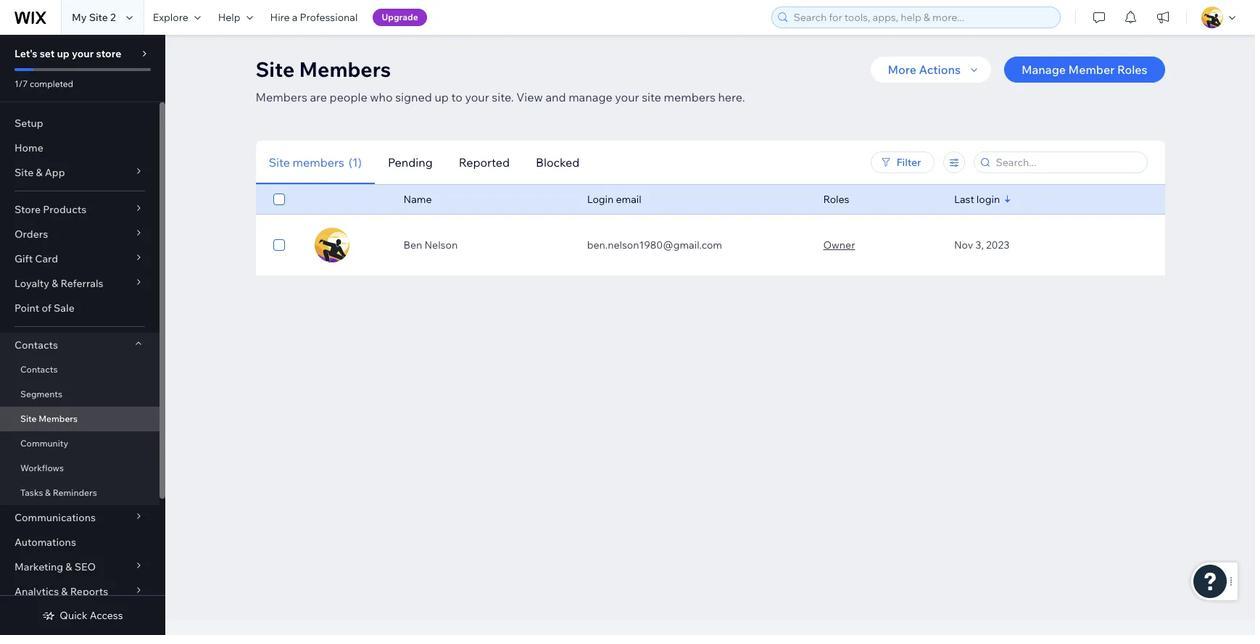 Task type: vqa. For each thing, say whether or not it's contained in the screenshot.
Published
no



Task type: describe. For each thing, give the bounding box(es) containing it.
Search for tools, apps, help & more... field
[[789, 7, 1056, 28]]

(1)
[[349, 155, 362, 169]]

orders button
[[0, 222, 160, 247]]

tab list containing site members
[[256, 140, 742, 185]]

1/7 completed
[[15, 78, 73, 89]]

store
[[96, 47, 121, 60]]

pending button
[[375, 140, 446, 185]]

1 vertical spatial members
[[256, 90, 307, 104]]

completed
[[30, 78, 73, 89]]

filter
[[897, 156, 921, 169]]

members are people who signed up to your site. view and manage your site members here.
[[256, 90, 745, 104]]

ben nelson image
[[315, 228, 350, 263]]

more
[[888, 62, 917, 77]]

site.
[[492, 90, 514, 104]]

are
[[310, 90, 327, 104]]

tasks & reminders
[[20, 487, 97, 498]]

site inside tab list
[[269, 155, 290, 169]]

upgrade
[[382, 12, 418, 22]]

loyalty & referrals
[[15, 277, 103, 290]]

people
[[330, 90, 367, 104]]

ben.nelson1980@gmail.com
[[587, 239, 722, 252]]

and
[[546, 90, 566, 104]]

email
[[616, 193, 642, 206]]

site & app button
[[0, 160, 160, 185]]

loyalty
[[15, 277, 49, 290]]

1/7
[[15, 78, 28, 89]]

& for marketing
[[65, 561, 72, 574]]

setup link
[[0, 111, 160, 136]]

home link
[[0, 136, 160, 160]]

0 vertical spatial members
[[664, 90, 716, 104]]

your inside sidebar element
[[72, 47, 94, 60]]

access
[[90, 609, 123, 622]]

community
[[20, 438, 68, 449]]

site inside dropdown button
[[15, 166, 34, 179]]

0 vertical spatial members
[[299, 57, 391, 82]]

2023
[[986, 239, 1010, 252]]

to
[[451, 90, 462, 104]]

store
[[15, 203, 41, 216]]

upgrade button
[[373, 9, 427, 26]]

contacts for the contacts popup button
[[15, 339, 58, 352]]

home
[[15, 141, 43, 154]]

set
[[40, 47, 55, 60]]

members inside tab list
[[293, 155, 344, 169]]

site members (1)
[[269, 155, 362, 169]]

workflows link
[[0, 456, 160, 481]]

analytics
[[15, 585, 59, 598]]

nelson
[[425, 239, 458, 252]]

quick
[[60, 609, 88, 622]]

manage
[[569, 90, 613, 104]]

gift
[[15, 252, 33, 265]]

more actions
[[888, 62, 961, 77]]

site & app
[[15, 166, 65, 179]]

members inside sidebar element
[[39, 413, 78, 424]]

seo
[[74, 561, 96, 574]]

pending
[[388, 155, 433, 169]]

blocked
[[536, 155, 580, 169]]

last
[[954, 193, 974, 206]]

nov
[[954, 239, 973, 252]]

of
[[42, 302, 51, 315]]

segments link
[[0, 382, 160, 407]]

member
[[1069, 62, 1115, 77]]

tasks
[[20, 487, 43, 498]]

my
[[72, 11, 87, 24]]

point of sale link
[[0, 296, 160, 321]]

loyalty & referrals button
[[0, 271, 160, 296]]

sale
[[54, 302, 75, 315]]

site
[[642, 90, 661, 104]]

let's set up your store
[[15, 47, 121, 60]]

login email
[[587, 193, 642, 206]]

manage member roles button
[[1004, 57, 1165, 83]]

roles inside button
[[1117, 62, 1148, 77]]

referrals
[[61, 277, 103, 290]]

gift card button
[[0, 247, 160, 271]]

communications button
[[0, 505, 160, 530]]

site members link
[[0, 407, 160, 431]]

& for site
[[36, 166, 43, 179]]

reminders
[[53, 487, 97, 498]]

site members inside sidebar element
[[20, 413, 78, 424]]

contacts for contacts "link"
[[20, 364, 58, 375]]

& for analytics
[[61, 585, 68, 598]]

point
[[15, 302, 39, 315]]

help
[[218, 11, 240, 24]]

marketing & seo
[[15, 561, 96, 574]]



Task type: locate. For each thing, give the bounding box(es) containing it.
manage member roles
[[1022, 62, 1148, 77]]

members up community
[[39, 413, 78, 424]]

professional
[[300, 11, 358, 24]]

owner
[[823, 239, 855, 252]]

more actions button
[[871, 57, 991, 83]]

login
[[587, 193, 614, 206]]

site
[[89, 11, 108, 24], [256, 57, 295, 82], [269, 155, 290, 169], [15, 166, 34, 179], [20, 413, 37, 424]]

1 vertical spatial contacts
[[20, 364, 58, 375]]

contacts up segments
[[20, 364, 58, 375]]

0 horizontal spatial roles
[[823, 193, 850, 206]]

members left the are
[[256, 90, 307, 104]]

roles up owner
[[823, 193, 850, 206]]

card
[[35, 252, 58, 265]]

contacts inside popup button
[[15, 339, 58, 352]]

filter button
[[871, 152, 934, 173]]

& inside popup button
[[61, 585, 68, 598]]

& inside dropdown button
[[52, 277, 58, 290]]

view
[[516, 90, 543, 104]]

1 horizontal spatial roles
[[1117, 62, 1148, 77]]

3,
[[976, 239, 984, 252]]

& right tasks
[[45, 487, 51, 498]]

your left store
[[72, 47, 94, 60]]

0 vertical spatial site members
[[256, 57, 391, 82]]

0 vertical spatial roles
[[1117, 62, 1148, 77]]

products
[[43, 203, 86, 216]]

1 vertical spatial up
[[435, 90, 449, 104]]

gift card
[[15, 252, 58, 265]]

up left to
[[435, 90, 449, 104]]

site members
[[256, 57, 391, 82], [20, 413, 78, 424]]

roles
[[1117, 62, 1148, 77], [823, 193, 850, 206]]

1 vertical spatial roles
[[823, 193, 850, 206]]

contacts
[[15, 339, 58, 352], [20, 364, 58, 375]]

1 horizontal spatial members
[[664, 90, 716, 104]]

signed
[[395, 90, 432, 104]]

my site 2
[[72, 11, 116, 24]]

app
[[45, 166, 65, 179]]

& left seo
[[65, 561, 72, 574]]

your
[[72, 47, 94, 60], [465, 90, 489, 104], [615, 90, 639, 104]]

help button
[[209, 0, 261, 35]]

analytics & reports button
[[0, 579, 160, 604]]

0 horizontal spatial up
[[57, 47, 70, 60]]

members right site
[[664, 90, 716, 104]]

quick access
[[60, 609, 123, 622]]

segments
[[20, 389, 62, 400]]

ben nelson
[[404, 239, 458, 252]]

0 vertical spatial up
[[57, 47, 70, 60]]

2 horizontal spatial your
[[615, 90, 639, 104]]

0 horizontal spatial members
[[293, 155, 344, 169]]

& left app
[[36, 166, 43, 179]]

roles right member at the right
[[1117, 62, 1148, 77]]

setup
[[15, 117, 43, 130]]

1 horizontal spatial up
[[435, 90, 449, 104]]

store products button
[[0, 197, 160, 222]]

login
[[977, 193, 1000, 206]]

point of sale
[[15, 302, 75, 315]]

your right to
[[465, 90, 489, 104]]

hire a professional
[[270, 11, 358, 24]]

marketing
[[15, 561, 63, 574]]

& left "reports"
[[61, 585, 68, 598]]

2 vertical spatial members
[[39, 413, 78, 424]]

communications
[[15, 511, 96, 524]]

& for tasks
[[45, 487, 51, 498]]

tasks & reminders link
[[0, 481, 160, 505]]

contacts button
[[0, 333, 160, 357]]

let's
[[15, 47, 37, 60]]

members left (1)
[[293, 155, 344, 169]]

0 horizontal spatial site members
[[20, 413, 78, 424]]

up right set
[[57, 47, 70, 60]]

workflows
[[20, 463, 64, 474]]

blocked button
[[523, 140, 593, 185]]

manage
[[1022, 62, 1066, 77]]

up inside sidebar element
[[57, 47, 70, 60]]

1 vertical spatial site members
[[20, 413, 78, 424]]

marketing & seo button
[[0, 555, 160, 579]]

None checkbox
[[273, 236, 285, 254]]

automations
[[15, 536, 76, 549]]

quick access button
[[42, 609, 123, 622]]

None checkbox
[[273, 191, 285, 208]]

orders
[[15, 228, 48, 241]]

1 vertical spatial members
[[293, 155, 344, 169]]

who
[[370, 90, 393, 104]]

reports
[[70, 585, 108, 598]]

1 horizontal spatial site members
[[256, 57, 391, 82]]

2
[[110, 11, 116, 24]]

name
[[404, 193, 432, 206]]

your left site
[[615, 90, 639, 104]]

last login
[[954, 193, 1000, 206]]

0 horizontal spatial your
[[72, 47, 94, 60]]

Search... field
[[992, 152, 1142, 173]]

actions
[[919, 62, 961, 77]]

site members up community
[[20, 413, 78, 424]]

hire a professional link
[[261, 0, 366, 35]]

explore
[[153, 11, 188, 24]]

automations link
[[0, 530, 160, 555]]

contacts inside "link"
[[20, 364, 58, 375]]

ben
[[404, 239, 422, 252]]

tab list
[[256, 140, 742, 185]]

hire
[[270, 11, 290, 24]]

reported button
[[446, 140, 523, 185]]

0 vertical spatial contacts
[[15, 339, 58, 352]]

a
[[292, 11, 298, 24]]

nov 3, 2023
[[954, 239, 1010, 252]]

& for loyalty
[[52, 277, 58, 290]]

store products
[[15, 203, 86, 216]]

community link
[[0, 431, 160, 456]]

analytics & reports
[[15, 585, 108, 598]]

1 horizontal spatial your
[[465, 90, 489, 104]]

reported
[[459, 155, 510, 169]]

sidebar element
[[0, 35, 165, 635]]

site members up the are
[[256, 57, 391, 82]]

members
[[664, 90, 716, 104], [293, 155, 344, 169]]

& right loyalty
[[52, 277, 58, 290]]

members up people
[[299, 57, 391, 82]]

contacts down point of sale
[[15, 339, 58, 352]]

here.
[[718, 90, 745, 104]]



